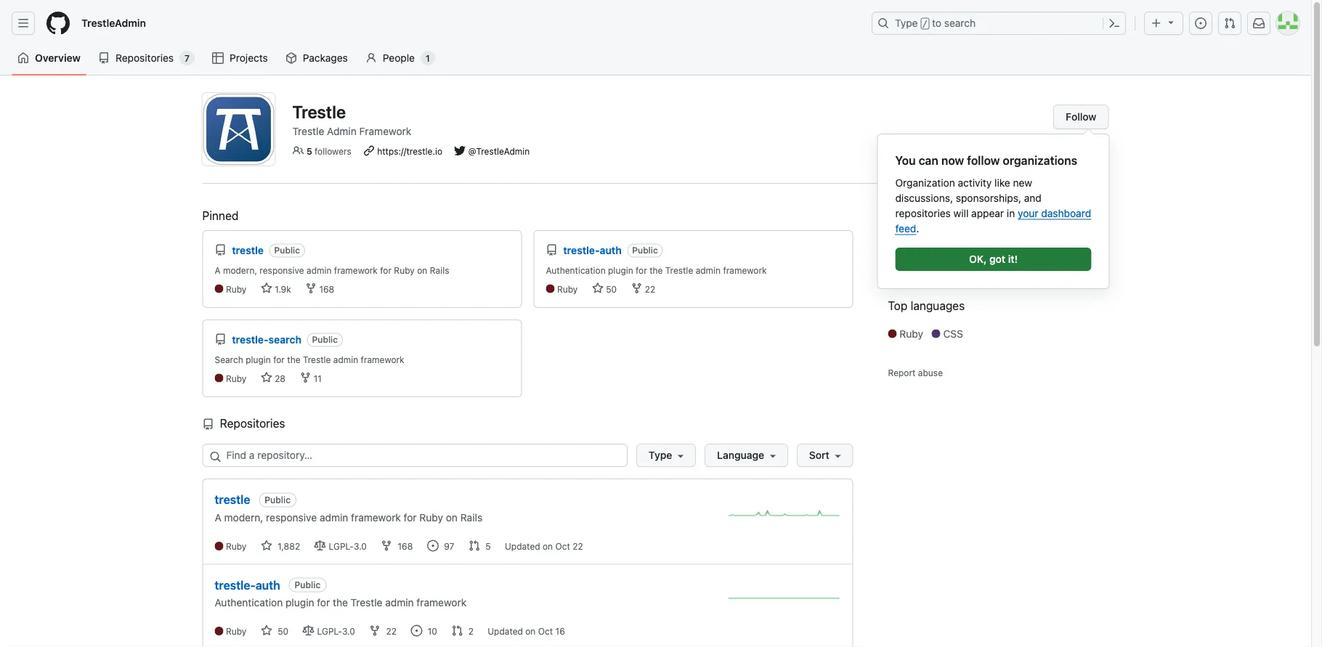 Task type: describe. For each thing, give the bounding box(es) containing it.
3.0 for trestle
[[354, 542, 367, 552]]

followers
[[315, 146, 352, 157]]

trestle-search link
[[232, 334, 304, 346]]

the inside public authentication plugin for the trestle admin framework
[[333, 597, 348, 609]]

1 vertical spatial issue opened image
[[411, 626, 423, 637]]

people image
[[293, 145, 304, 157]]

0 horizontal spatial trestle-auth
[[215, 578, 280, 592]]

updated on oct 16
[[488, 627, 565, 637]]

you can now follow organizations
[[896, 154, 1078, 168]]

repositories
[[896, 207, 951, 219]]

framework inside the public a modern, responsive admin framework for ruby on rails
[[351, 512, 401, 524]]

trestleadmin
[[81, 17, 146, 29]]

0 horizontal spatial search
[[269, 334, 302, 346]]

trestle- for search
[[232, 334, 269, 346]]

plugin inside public authentication plugin for the trestle admin framework
[[286, 597, 314, 609]]

notifications image
[[1254, 17, 1266, 29]]

new
[[1014, 177, 1033, 189]]

2 link
[[452, 626, 476, 637]]

trestle inside public authentication plugin for the trestle admin framework
[[351, 597, 383, 609]]

got
[[990, 253, 1006, 265]]

@trestleadmin
[[468, 146, 530, 157]]

/
[[923, 19, 928, 29]]

11 link
[[300, 372, 322, 385]]

projects
[[230, 52, 268, 64]]

0 vertical spatial 50 link
[[592, 283, 617, 296]]

1.9k link
[[261, 283, 291, 296]]

0 vertical spatial auth
[[600, 244, 622, 256]]

sponsorships,
[[956, 192, 1022, 204]]

1,882
[[275, 542, 303, 552]]

16
[[556, 627, 565, 637]]

plus image
[[1151, 17, 1163, 29]]

0 vertical spatial trestle link
[[232, 244, 266, 256]]

report abuse link
[[889, 368, 944, 378]]

oct for trestle
[[556, 542, 571, 552]]

5 followers
[[307, 146, 352, 157]]

star image
[[261, 540, 272, 552]]

homepage image
[[47, 12, 70, 35]]

public a modern, responsive admin framework for ruby on rails
[[215, 495, 483, 524]]

plugin for auth
[[608, 265, 634, 276]]

0 horizontal spatial people
[[383, 52, 415, 64]]

0 horizontal spatial rails
[[430, 265, 450, 276]]

organization
[[896, 177, 956, 189]]

law image for trestle
[[314, 540, 326, 552]]

the for search
[[287, 355, 301, 365]]

forks image for trestle-auth
[[631, 283, 643, 294]]

organization activity like new discussions, sponsorships,                   and repositories will appear in
[[896, 177, 1042, 219]]

git pull request image
[[469, 540, 480, 552]]

framework
[[360, 125, 412, 137]]

0 vertical spatial trestle-auth
[[564, 244, 622, 256]]

public for trestle
[[274, 246, 300, 256]]

11
[[311, 374, 322, 384]]

admin inside public authentication plugin for the trestle admin framework
[[385, 597, 414, 609]]

ruby link
[[889, 326, 930, 342]]

past year of activity image for trestle-auth
[[729, 588, 841, 610]]

public inside the public a modern, responsive admin framework for ruby on rails
[[265, 495, 291, 505]]

trestle- for authentication
[[564, 244, 600, 256]]

public authentication plugin for the trestle admin framework
[[215, 581, 467, 609]]

on inside the public a modern, responsive admin framework for ruby on rails
[[446, 512, 458, 524]]

2 vertical spatial trestle-
[[215, 578, 256, 592]]

0 vertical spatial trestle-auth link
[[564, 244, 625, 256]]

css
[[944, 328, 964, 340]]

report
[[889, 368, 916, 378]]

stars image for trestle
[[261, 283, 272, 294]]

1 vertical spatial trestle
[[215, 493, 250, 507]]

10
[[426, 627, 440, 637]]

public for trestle-auth
[[633, 246, 658, 256]]

stars image
[[592, 283, 604, 294]]

type for type / to search
[[896, 17, 918, 29]]

@trestleadmin image
[[202, 93, 275, 166]]

search plugin for the trestle admin framework
[[215, 355, 405, 365]]

like
[[995, 177, 1011, 189]]

https://trestle.io
[[377, 146, 443, 157]]

2
[[466, 627, 476, 637]]

authentication plugin for the trestle admin framework
[[546, 265, 767, 276]]

1 vertical spatial auth
[[256, 578, 280, 592]]

issue opened image
[[427, 540, 439, 552]]

past year of activity element for trestle
[[729, 503, 841, 529]]

28
[[272, 374, 286, 384]]

admin inside the public a modern, responsive admin framework for ruby on rails
[[320, 512, 348, 524]]

0 horizontal spatial repo image
[[202, 419, 214, 431]]

0 horizontal spatial 168 link
[[305, 283, 335, 296]]

1 horizontal spatial authentication
[[546, 265, 606, 276]]

feed
[[896, 222, 917, 234]]

people link
[[889, 207, 1098, 225]]

can
[[919, 154, 939, 168]]

trestleadmin link
[[76, 12, 152, 35]]

type button
[[637, 444, 696, 467]]

will
[[954, 207, 969, 219]]

1,882 link
[[261, 540, 303, 552]]

1 horizontal spatial git pull request image
[[1225, 17, 1236, 29]]

repo image for public
[[215, 334, 226, 346]]

package image
[[286, 52, 297, 64]]

repo image for trestle-auth
[[546, 245, 558, 256]]

person image
[[366, 52, 377, 64]]

ok, got it! button
[[896, 248, 1092, 271]]

dashboard
[[1042, 207, 1092, 219]]

link image
[[363, 145, 375, 157]]

report abuse
[[889, 368, 944, 378]]

sort button
[[797, 444, 854, 467]]

your dashboard feed
[[896, 207, 1092, 234]]

97
[[442, 542, 457, 552]]

modern, inside the public a modern, responsive admin framework for ruby on rails
[[224, 512, 263, 524]]

97 link
[[427, 540, 457, 552]]

updated for trestle-auth
[[488, 627, 523, 637]]

1 vertical spatial git pull request image
[[452, 626, 463, 637]]

now
[[942, 154, 965, 168]]

packages
[[303, 52, 348, 64]]

discussions,
[[896, 192, 954, 204]]

top languages
[[889, 299, 965, 313]]

your dashboard feed link
[[896, 207, 1092, 234]]

authentication inside public authentication plugin for the trestle admin framework
[[215, 597, 283, 609]]

past year of activity element for trestle-auth
[[729, 588, 841, 614]]

1 vertical spatial 22 link
[[369, 626, 399, 637]]

1 horizontal spatial people
[[889, 209, 925, 223]]

pinned
[[202, 209, 239, 223]]

twitter image
[[454, 145, 466, 157]]

ok,
[[970, 253, 987, 265]]

css link
[[932, 326, 970, 342]]

@trestleadmin link
[[468, 146, 530, 157]]

0 horizontal spatial trestle-auth link
[[215, 577, 280, 594]]

trestle-search
[[232, 334, 302, 346]]

7
[[185, 53, 190, 63]]

ok, got it!
[[970, 253, 1018, 265]]

1 vertical spatial 168 link
[[381, 540, 416, 552]]

overview link
[[12, 47, 86, 69]]

to
[[933, 17, 942, 29]]

type / to search
[[896, 17, 976, 29]]



Task type: vqa. For each thing, say whether or not it's contained in the screenshot.
left "type"
yes



Task type: locate. For each thing, give the bounding box(es) containing it.
0 horizontal spatial type
[[649, 450, 673, 462]]

auth up stars icon
[[600, 244, 622, 256]]

trestle-auth up stars icon
[[564, 244, 622, 256]]

people right the person image
[[383, 52, 415, 64]]

1 horizontal spatial 5
[[483, 542, 494, 552]]

168 down a modern, responsive admin framework for ruby on rails
[[317, 284, 335, 294]]

0 vertical spatial 168 link
[[305, 283, 335, 296]]

2 vertical spatial the
[[333, 597, 348, 609]]

0 vertical spatial repositories
[[116, 52, 174, 64]]

repo image for 7
[[98, 52, 110, 64]]

1 horizontal spatial 168 link
[[381, 540, 416, 552]]

past year of activity image
[[729, 503, 841, 525], [729, 588, 841, 610]]

1 vertical spatial repositories
[[217, 417, 285, 431]]

0 vertical spatial rails
[[430, 265, 450, 276]]

authentication up star icon
[[215, 597, 283, 609]]

search image
[[210, 451, 221, 463]]

lgpl-3.0
[[329, 542, 369, 552], [317, 627, 358, 637]]

a inside the public a modern, responsive admin framework for ruby on rails
[[215, 512, 222, 524]]

type for type
[[649, 450, 673, 462]]

for inside the public a modern, responsive admin framework for ruby on rails
[[404, 512, 417, 524]]

1 vertical spatial type
[[649, 450, 673, 462]]

responsive
[[260, 265, 304, 276], [266, 512, 317, 524]]

1 stars image from the top
[[261, 283, 272, 294]]

none search field containing type
[[202, 444, 854, 467]]

168 link down a modern, responsive admin framework for ruby on rails
[[305, 283, 335, 296]]

2 horizontal spatial repo image
[[546, 245, 558, 256]]

fork image down public authentication plugin for the trestle admin framework
[[369, 626, 381, 637]]

stars image
[[261, 283, 272, 294], [261, 372, 272, 384]]

search right "to"
[[945, 17, 976, 29]]

0 vertical spatial git pull request image
[[1225, 17, 1236, 29]]

1 horizontal spatial the
[[333, 597, 348, 609]]

languages
[[911, 299, 965, 313]]

1 past year of activity image from the top
[[729, 503, 841, 525]]

0 vertical spatial type
[[896, 17, 918, 29]]

lgpl-3.0 for trestle
[[329, 542, 369, 552]]

50 right star icon
[[275, 627, 291, 637]]

0 vertical spatial trestle
[[232, 244, 264, 256]]

Follow TrestleAdmin submit
[[1054, 105, 1110, 129]]

past year of activity element
[[729, 503, 841, 529], [729, 588, 841, 614]]

1 vertical spatial a
[[215, 512, 222, 524]]

trestle link down search icon
[[215, 491, 250, 509]]

public up "1.9k" on the left top of the page
[[274, 246, 300, 256]]

ruby inside the public a modern, responsive admin framework for ruby on rails
[[420, 512, 443, 524]]

updated right 2
[[488, 627, 523, 637]]

1 horizontal spatial repo image
[[215, 334, 226, 346]]

None search field
[[202, 444, 854, 467]]

modern, up star image
[[224, 512, 263, 524]]

trestle link
[[232, 244, 266, 256], [215, 491, 250, 509]]

0 vertical spatial law image
[[314, 540, 326, 552]]

projects link
[[207, 47, 274, 69]]

1 vertical spatial stars image
[[261, 372, 272, 384]]

1 vertical spatial rails
[[461, 512, 483, 524]]

1 horizontal spatial 22 link
[[631, 283, 656, 296]]

trestle-auth link down star image
[[215, 577, 280, 594]]

updated
[[505, 542, 541, 552], [488, 627, 523, 637]]

0 horizontal spatial 22
[[384, 627, 399, 637]]

repo image up search
[[215, 334, 226, 346]]

on
[[417, 265, 428, 276], [446, 512, 458, 524], [543, 542, 553, 552], [526, 627, 536, 637]]

law image for trestle-auth
[[303, 626, 314, 637]]

public for trestle-search
[[312, 335, 338, 345]]

.
[[917, 222, 920, 234]]

0 vertical spatial past year of activity element
[[729, 503, 841, 529]]

rails
[[430, 265, 450, 276], [461, 512, 483, 524]]

in
[[1007, 207, 1016, 219]]

1 past year of activity element from the top
[[729, 503, 841, 529]]

1 vertical spatial trestle-auth
[[215, 578, 280, 592]]

Find a repository… search field
[[202, 444, 628, 467]]

1 vertical spatial 50
[[275, 627, 291, 637]]

1 vertical spatial plugin
[[246, 355, 271, 365]]

1 vertical spatial lgpl-3.0
[[317, 627, 358, 637]]

0 vertical spatial issue opened image
[[1196, 17, 1207, 29]]

1 vertical spatial 168
[[396, 542, 416, 552]]

1 vertical spatial trestle link
[[215, 491, 250, 509]]

language
[[718, 450, 765, 462]]

1 horizontal spatial rails
[[461, 512, 483, 524]]

50 for the 50 link to the left
[[275, 627, 291, 637]]

0 vertical spatial people
[[383, 52, 415, 64]]

1 horizontal spatial repo image
[[215, 245, 226, 256]]

for
[[380, 265, 392, 276], [636, 265, 648, 276], [273, 355, 285, 365], [404, 512, 417, 524], [317, 597, 330, 609]]

1 vertical spatial fork image
[[369, 626, 381, 637]]

1 vertical spatial 5
[[483, 542, 494, 552]]

top
[[889, 299, 908, 313]]

table image
[[212, 52, 224, 64]]

50 link
[[592, 283, 617, 296], [261, 626, 291, 637]]

overview
[[35, 52, 81, 64]]

repo image
[[215, 245, 226, 256], [546, 245, 558, 256], [202, 419, 214, 431]]

trestle trestle admin framework
[[293, 101, 412, 137]]

forks image down a modern, responsive admin framework for ruby on rails
[[305, 283, 317, 294]]

updated for trestle
[[505, 542, 541, 552]]

0 horizontal spatial issue opened image
[[411, 626, 423, 637]]

22
[[643, 284, 656, 294], [573, 542, 584, 552], [384, 627, 399, 637]]

stars image inside 28 link
[[261, 372, 272, 384]]

1 vertical spatial 3.0
[[342, 627, 355, 637]]

lgpl- for trestle-auth
[[317, 627, 342, 637]]

1.9k
[[272, 284, 291, 294]]

https://trestle.io link
[[377, 146, 443, 157]]

1 horizontal spatial issue opened image
[[1196, 17, 1207, 29]]

0 vertical spatial 168
[[317, 284, 335, 294]]

2 vertical spatial plugin
[[286, 597, 314, 609]]

0 horizontal spatial 168
[[317, 284, 335, 294]]

22 for 22 link to the top
[[643, 284, 656, 294]]

ruby
[[394, 265, 415, 276], [226, 284, 247, 294], [557, 284, 578, 294], [900, 328, 924, 340], [226, 374, 247, 384], [420, 512, 443, 524], [226, 542, 247, 552], [226, 627, 247, 637]]

trestle down search icon
[[215, 493, 250, 507]]

0 horizontal spatial 50 link
[[261, 626, 291, 637]]

public inside public authentication plugin for the trestle admin framework
[[295, 581, 321, 591]]

0 vertical spatial fork image
[[381, 540, 393, 552]]

5 right people image
[[307, 146, 312, 157]]

1
[[426, 53, 430, 63]]

the
[[650, 265, 663, 276], [287, 355, 301, 365], [333, 597, 348, 609]]

public up authentication plugin for the trestle admin framework
[[633, 246, 658, 256]]

1 vertical spatial past year of activity image
[[729, 588, 841, 610]]

trestle link down pinned at the top of the page
[[232, 244, 266, 256]]

and
[[1025, 192, 1042, 204]]

1 vertical spatial search
[[269, 334, 302, 346]]

28 link
[[261, 372, 286, 385]]

git pull request image left the notifications image
[[1225, 17, 1236, 29]]

3.0 down the public a modern, responsive admin framework for ruby on rails at the bottom
[[354, 542, 367, 552]]

trestle-auth link up stars icon
[[564, 244, 625, 256]]

1 horizontal spatial 50 link
[[592, 283, 617, 296]]

0 vertical spatial lgpl-
[[329, 542, 354, 552]]

trestle-
[[564, 244, 600, 256], [232, 334, 269, 346], [215, 578, 256, 592]]

issue opened image right "triangle down" icon
[[1196, 17, 1207, 29]]

0 vertical spatial trestle-
[[564, 244, 600, 256]]

1 vertical spatial trestle-auth link
[[215, 577, 280, 594]]

stars image down trestle-search
[[261, 372, 272, 384]]

5
[[307, 146, 312, 157], [483, 542, 494, 552]]

law image
[[314, 540, 326, 552], [303, 626, 314, 637]]

lgpl- down public authentication plugin for the trestle admin framework
[[317, 627, 342, 637]]

@spohlenz image
[[889, 236, 914, 262]]

search
[[215, 355, 243, 365]]

0 vertical spatial responsive
[[260, 265, 304, 276]]

admin
[[327, 125, 357, 137]]

a down search icon
[[215, 512, 222, 524]]

people down discussions,
[[889, 209, 925, 223]]

0 horizontal spatial 5
[[307, 146, 312, 157]]

1 horizontal spatial trestle-auth link
[[564, 244, 625, 256]]

2 horizontal spatial the
[[650, 265, 663, 276]]

1 vertical spatial people
[[889, 209, 925, 223]]

modern, down pinned at the top of the page
[[223, 265, 257, 276]]

stars image inside 1.9k link
[[261, 283, 272, 294]]

0 horizontal spatial the
[[287, 355, 301, 365]]

command palette image
[[1109, 17, 1121, 29]]

fork image for trestle-auth
[[369, 626, 381, 637]]

1 horizontal spatial oct
[[556, 542, 571, 552]]

1 horizontal spatial search
[[945, 17, 976, 29]]

lgpl-3.0 down the public a modern, responsive admin framework for ruby on rails at the bottom
[[329, 542, 369, 552]]

1 vertical spatial law image
[[303, 626, 314, 637]]

1 horizontal spatial 22
[[573, 542, 584, 552]]

2 vertical spatial 22
[[384, 627, 399, 637]]

forks image
[[305, 283, 317, 294], [631, 283, 643, 294], [300, 372, 311, 384]]

0 horizontal spatial oct
[[538, 627, 553, 637]]

5 link
[[469, 540, 494, 552]]

language button
[[705, 444, 789, 467]]

2 stars image from the top
[[261, 372, 272, 384]]

updated right 5 link
[[505, 542, 541, 552]]

1 vertical spatial 22
[[573, 542, 584, 552]]

oct for trestle-auth
[[538, 627, 553, 637]]

plugin for search
[[246, 355, 271, 365]]

2 past year of activity element from the top
[[729, 588, 841, 614]]

a down pinned at the top of the page
[[215, 265, 221, 276]]

trestle
[[293, 101, 346, 122], [293, 125, 324, 137], [666, 265, 694, 276], [303, 355, 331, 365], [351, 597, 383, 609]]

1 vertical spatial responsive
[[266, 512, 317, 524]]

5 right git pull request image
[[483, 542, 494, 552]]

sort
[[810, 450, 830, 462]]

public down 1,882
[[295, 581, 321, 591]]

public up search plugin for the trestle admin framework
[[312, 335, 338, 345]]

it!
[[1009, 253, 1018, 265]]

responsive up 1,882
[[266, 512, 317, 524]]

framework inside public authentication plugin for the trestle admin framework
[[417, 597, 467, 609]]

oct
[[556, 542, 571, 552], [538, 627, 553, 637]]

0 vertical spatial past year of activity image
[[729, 503, 841, 525]]

0 horizontal spatial plugin
[[246, 355, 271, 365]]

follow
[[968, 154, 1001, 168]]

50 down authentication plugin for the trestle admin framework
[[604, 284, 617, 294]]

repositories left 7
[[116, 52, 174, 64]]

law image right star icon
[[303, 626, 314, 637]]

1 horizontal spatial repositories
[[217, 417, 285, 431]]

1 vertical spatial updated
[[488, 627, 523, 637]]

auth down star image
[[256, 578, 280, 592]]

1 horizontal spatial 50
[[604, 284, 617, 294]]

50
[[604, 284, 617, 294], [275, 627, 291, 637]]

forks image down authentication plugin for the trestle admin framework
[[631, 283, 643, 294]]

organizations
[[1003, 154, 1078, 168]]

abuse
[[919, 368, 944, 378]]

git pull request image left 2
[[452, 626, 463, 637]]

for inside public authentication plugin for the trestle admin framework
[[317, 597, 330, 609]]

public up 1,882 link at the left bottom of page
[[265, 495, 291, 505]]

1 vertical spatial modern,
[[224, 512, 263, 524]]

plugin
[[608, 265, 634, 276], [246, 355, 271, 365], [286, 597, 314, 609]]

lgpl- for trestle
[[329, 542, 354, 552]]

packages link
[[280, 47, 354, 69]]

stars image for trestle-search
[[261, 372, 272, 384]]

public
[[274, 246, 300, 256], [633, 246, 658, 256], [312, 335, 338, 345], [265, 495, 291, 505], [295, 581, 321, 591]]

1 vertical spatial lgpl-
[[317, 627, 342, 637]]

50 for topmost the 50 link
[[604, 284, 617, 294]]

1 horizontal spatial plugin
[[286, 597, 314, 609]]

5 for 5 followers
[[307, 146, 312, 157]]

repo image down "trestleadmin" link on the top left of the page
[[98, 52, 110, 64]]

forks image inside "11" link
[[300, 372, 311, 384]]

3.0
[[354, 542, 367, 552], [342, 627, 355, 637]]

repositories
[[116, 52, 174, 64], [217, 417, 285, 431]]

fork image left issue opened icon
[[381, 540, 393, 552]]

forks image down search plugin for the trestle admin framework
[[300, 372, 311, 384]]

your
[[1018, 207, 1039, 219]]

search up search plugin for the trestle admin framework
[[269, 334, 302, 346]]

10 link
[[411, 626, 440, 637]]

0 vertical spatial repo image
[[98, 52, 110, 64]]

appear
[[972, 207, 1005, 219]]

trestle down pinned at the top of the page
[[232, 244, 264, 256]]

stars image up trestle-search
[[261, 283, 272, 294]]

0 horizontal spatial 22 link
[[369, 626, 399, 637]]

lgpl-3.0 for trestle-auth
[[317, 627, 358, 637]]

1 vertical spatial 50 link
[[261, 626, 291, 637]]

past year of activity image for trestle
[[729, 503, 841, 525]]

1 horizontal spatial trestle-auth
[[564, 244, 622, 256]]

law image right 1,882
[[314, 540, 326, 552]]

a modern, responsive admin framework for ruby on rails
[[215, 265, 450, 276]]

22 for the bottommost 22 link
[[384, 627, 399, 637]]

0 horizontal spatial git pull request image
[[452, 626, 463, 637]]

0 vertical spatial 3.0
[[354, 542, 367, 552]]

triangle down image
[[1166, 16, 1178, 28]]

repo image
[[98, 52, 110, 64], [215, 334, 226, 346]]

star image
[[261, 626, 272, 637]]

rails inside the public a modern, responsive admin framework for ruby on rails
[[461, 512, 483, 524]]

5 for 5
[[483, 542, 494, 552]]

auth
[[600, 244, 622, 256], [256, 578, 280, 592]]

fork image for trestle
[[381, 540, 393, 552]]

trestle-auth
[[564, 244, 622, 256], [215, 578, 280, 592]]

issue opened image left 10
[[411, 626, 423, 637]]

22 link left 10 link
[[369, 626, 399, 637]]

2 past year of activity image from the top
[[729, 588, 841, 610]]

1 vertical spatial the
[[287, 355, 301, 365]]

1 vertical spatial authentication
[[215, 597, 283, 609]]

0 vertical spatial 22 link
[[631, 283, 656, 296]]

3.0 down public authentication plugin for the trestle admin framework
[[342, 627, 355, 637]]

22 link
[[631, 283, 656, 296], [369, 626, 399, 637]]

issue opened image
[[1196, 17, 1207, 29], [411, 626, 423, 637]]

fork image
[[381, 540, 393, 552], [369, 626, 381, 637]]

the for auth
[[650, 265, 663, 276]]

0 vertical spatial search
[[945, 17, 976, 29]]

trestle-auth down star image
[[215, 578, 280, 592]]

authentication up stars icon
[[546, 265, 606, 276]]

168 link
[[305, 283, 335, 296], [381, 540, 416, 552]]

1 horizontal spatial auth
[[600, 244, 622, 256]]

0 horizontal spatial 50
[[275, 627, 291, 637]]

168 left issue opened icon
[[396, 542, 416, 552]]

trestle-auth link
[[564, 244, 625, 256], [215, 577, 280, 594]]

authentication
[[546, 265, 606, 276], [215, 597, 283, 609]]

modern,
[[223, 265, 257, 276], [224, 512, 263, 524]]

1 a from the top
[[215, 265, 221, 276]]

forks image for trestle
[[305, 283, 317, 294]]

0 vertical spatial modern,
[[223, 265, 257, 276]]

0 vertical spatial the
[[650, 265, 663, 276]]

activity
[[958, 177, 992, 189]]

3.0 for trestle-auth
[[342, 627, 355, 637]]

responsive inside the public a modern, responsive admin framework for ruby on rails
[[266, 512, 317, 524]]

forks image for trestle-search
[[300, 372, 311, 384]]

2 horizontal spatial 22
[[643, 284, 656, 294]]

you
[[896, 154, 916, 168]]

home image
[[17, 52, 29, 64]]

22 link down authentication plugin for the trestle admin framework
[[631, 283, 656, 296]]

1 vertical spatial oct
[[538, 627, 553, 637]]

repo image for trestle
[[215, 245, 226, 256]]

lgpl-3.0 down public authentication plugin for the trestle admin framework
[[317, 627, 358, 637]]

type inside popup button
[[649, 450, 673, 462]]

updated on oct 22
[[505, 542, 584, 552]]

responsive up "1.9k" on the left top of the page
[[260, 265, 304, 276]]

2 a from the top
[[215, 512, 222, 524]]

0 horizontal spatial repositories
[[116, 52, 174, 64]]

lgpl-
[[329, 542, 354, 552], [317, 627, 342, 637]]

168 link left issue opened icon
[[381, 540, 416, 552]]

lgpl- down the public a modern, responsive admin framework for ruby on rails at the bottom
[[329, 542, 354, 552]]

0 horizontal spatial auth
[[256, 578, 280, 592]]

a
[[215, 265, 221, 276], [215, 512, 222, 524]]

repositories up search icon
[[217, 417, 285, 431]]

git pull request image
[[1225, 17, 1236, 29], [452, 626, 463, 637]]

0 vertical spatial 5
[[307, 146, 312, 157]]

0 vertical spatial authentication
[[546, 265, 606, 276]]



